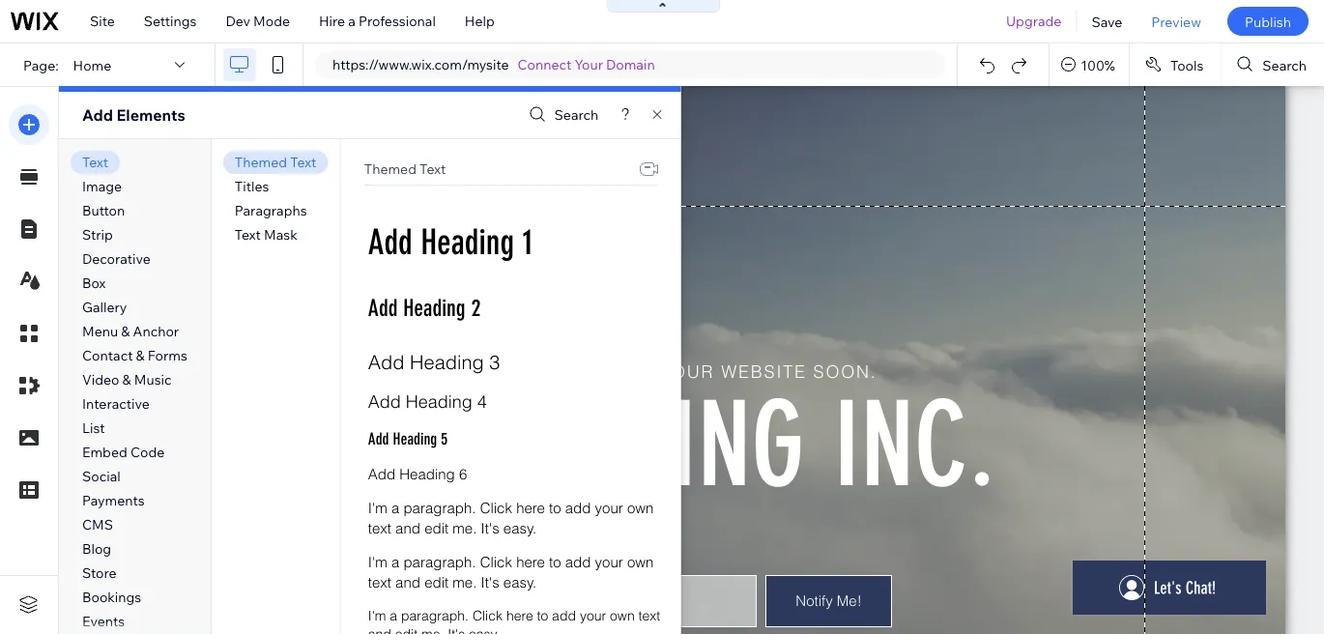 Task type: vqa. For each thing, say whether or not it's contained in the screenshot.
Heading corresponding to 2
yes



Task type: locate. For each thing, give the bounding box(es) containing it.
click
[[480, 499, 512, 517], [480, 553, 512, 571], [472, 607, 502, 624]]

professional
[[359, 13, 436, 29]]

image
[[82, 178, 122, 195]]

themed
[[235, 154, 287, 171], [364, 161, 416, 177]]

1 vertical spatial text
[[368, 573, 391, 591]]

search
[[1263, 56, 1308, 73], [555, 106, 599, 123]]

2 vertical spatial paragraph.
[[401, 607, 469, 624]]

1 vertical spatial and
[[395, 573, 420, 591]]

6
[[459, 465, 467, 483]]

add
[[82, 105, 113, 125], [368, 222, 412, 263], [368, 294, 397, 322], [368, 351, 404, 374], [368, 391, 401, 412], [368, 429, 389, 449], [368, 465, 395, 483]]

add up the add heading 5
[[368, 391, 401, 412]]

easy.
[[503, 519, 537, 537], [503, 573, 537, 591], [469, 626, 500, 634]]

upgrade
[[1007, 13, 1062, 29]]

5
[[441, 429, 448, 449]]

themed inside themed text titles paragraphs text mask
[[235, 154, 287, 171]]

your
[[575, 56, 603, 73]]

social
[[82, 468, 121, 485]]

it's
[[481, 519, 499, 537], [481, 573, 499, 591], [448, 626, 465, 634]]

add heading 4
[[368, 391, 487, 412]]

and
[[395, 519, 420, 537], [395, 573, 420, 591], [368, 626, 391, 634]]

events
[[82, 613, 125, 630]]

search button down publish button
[[1223, 44, 1325, 86]]

edit
[[424, 519, 448, 537], [424, 573, 448, 591], [395, 626, 417, 634]]

0 vertical spatial i'm
[[368, 499, 387, 517]]

1 vertical spatial search
[[555, 106, 599, 123]]

search button
[[1223, 44, 1325, 86], [525, 101, 599, 129]]

1 vertical spatial &
[[136, 347, 145, 364]]

& left forms
[[136, 347, 145, 364]]

a
[[348, 13, 356, 29], [391, 499, 399, 517], [391, 553, 399, 571], [390, 607, 397, 624]]

add for add heading 4
[[368, 391, 401, 412]]

2 vertical spatial i'm a paragraph. click here to add your own text and edit me. it's easy.
[[368, 607, 660, 634]]

add heading 5
[[368, 429, 448, 449]]

0 vertical spatial it's
[[481, 519, 499, 537]]

1 vertical spatial easy.
[[503, 573, 537, 591]]

1 horizontal spatial search button
[[1223, 44, 1325, 86]]

1 vertical spatial edit
[[424, 573, 448, 591]]

add up add heading 2
[[368, 222, 412, 263]]

themed for themed text titles paragraphs text mask
[[235, 154, 287, 171]]

heading left 5
[[393, 429, 437, 449]]

themed text
[[364, 161, 446, 177]]

connect
[[518, 56, 572, 73]]

add heading 2
[[368, 294, 480, 322]]

embed
[[82, 444, 127, 461]]

text up paragraphs
[[290, 154, 317, 171]]

0 vertical spatial and
[[395, 519, 420, 537]]

interactive
[[82, 396, 150, 412]]

your
[[595, 499, 623, 517], [595, 553, 623, 571], [580, 607, 606, 624]]

add down the add heading 5
[[368, 465, 395, 483]]

themed for themed text
[[364, 161, 416, 177]]

here
[[516, 499, 545, 517], [516, 553, 545, 571], [506, 607, 533, 624]]

bookings
[[82, 589, 141, 606]]

add up add heading 6
[[368, 429, 389, 449]]

paragraph.
[[403, 499, 476, 517], [403, 553, 476, 571], [401, 607, 469, 624]]

2 vertical spatial i'm
[[368, 607, 386, 624]]

me.
[[452, 519, 477, 537], [452, 573, 477, 591], [421, 626, 444, 634]]

decorative
[[82, 250, 151, 267]]

4
[[477, 391, 487, 412]]

i'm a paragraph. click here to add your own text and edit me. it's easy.
[[368, 499, 654, 537], [368, 553, 654, 591], [368, 607, 660, 634]]

https://www.wix.com/mysite
[[333, 56, 509, 73]]

save
[[1092, 13, 1123, 30]]

3
[[489, 351, 500, 374]]

blog
[[82, 541, 111, 558]]

0 vertical spatial your
[[595, 499, 623, 517]]

themed up titles
[[235, 154, 287, 171]]

100%
[[1081, 56, 1116, 73]]

1 vertical spatial i'm a paragraph. click here to add your own text and edit me. it's easy.
[[368, 553, 654, 591]]

add down home
[[82, 105, 113, 125]]

heading left '2' on the left of page
[[403, 294, 465, 322]]

add heading 3
[[368, 351, 500, 374]]

heading up 5
[[405, 391, 472, 412]]

heading for 3
[[410, 351, 484, 374]]

0 vertical spatial here
[[516, 499, 545, 517]]

themed up 'add heading 1'
[[364, 161, 416, 177]]

gallery
[[82, 299, 127, 316]]

0 vertical spatial own
[[627, 499, 654, 517]]

menu
[[82, 323, 118, 340]]

add
[[565, 499, 591, 517], [565, 553, 591, 571], [552, 607, 576, 624]]

heading for 4
[[405, 391, 472, 412]]

0 vertical spatial click
[[480, 499, 512, 517]]

2 vertical spatial to
[[537, 607, 548, 624]]

search down publish
[[1263, 56, 1308, 73]]

1 vertical spatial i'm
[[368, 553, 387, 571]]

1 horizontal spatial themed
[[364, 161, 416, 177]]

heading left 6
[[399, 465, 455, 483]]

1 horizontal spatial search
[[1263, 56, 1308, 73]]

add for add elements
[[82, 105, 113, 125]]

& right video
[[122, 371, 131, 388]]

1 vertical spatial to
[[549, 553, 561, 571]]

1 vertical spatial search button
[[525, 101, 599, 129]]

search button down connect
[[525, 101, 599, 129]]

i'm
[[368, 499, 387, 517], [368, 553, 387, 571], [368, 607, 386, 624]]

1
[[522, 222, 533, 263]]

add up the "add heading 3"
[[368, 294, 397, 322]]

1 vertical spatial it's
[[481, 573, 499, 591]]

& right menu
[[121, 323, 130, 340]]

text
[[82, 154, 108, 171], [290, 154, 317, 171], [419, 161, 446, 177], [235, 226, 261, 243]]

&
[[121, 323, 130, 340], [136, 347, 145, 364], [122, 371, 131, 388]]

0 vertical spatial search button
[[1223, 44, 1325, 86]]

store
[[82, 565, 117, 582]]

add heading 6
[[368, 465, 467, 483]]

contact
[[82, 347, 133, 364]]

to
[[549, 499, 561, 517], [549, 553, 561, 571], [537, 607, 548, 624]]

elements
[[117, 105, 185, 125]]

mask
[[264, 226, 298, 243]]

list
[[82, 420, 105, 437]]

2 vertical spatial here
[[506, 607, 533, 624]]

themed text titles paragraphs text mask
[[235, 154, 317, 243]]

search down your
[[555, 106, 599, 123]]

publish
[[1246, 13, 1292, 30]]

domain
[[606, 56, 655, 73]]

1 vertical spatial click
[[480, 553, 512, 571]]

heading for 6
[[399, 465, 455, 483]]

0 horizontal spatial search
[[555, 106, 599, 123]]

heading left 1
[[421, 222, 514, 263]]

0 vertical spatial edit
[[424, 519, 448, 537]]

1 vertical spatial me.
[[452, 573, 477, 591]]

heading
[[421, 222, 514, 263], [403, 294, 465, 322], [410, 351, 484, 374], [405, 391, 472, 412], [393, 429, 437, 449], [399, 465, 455, 483]]

0 vertical spatial i'm a paragraph. click here to add your own text and edit me. it's easy.
[[368, 499, 654, 537]]

text
[[368, 519, 391, 537], [368, 573, 391, 591], [638, 607, 660, 624]]

site
[[90, 13, 115, 29]]

music
[[134, 371, 172, 388]]

dev mode
[[226, 13, 290, 29]]

settings
[[144, 13, 197, 29]]

heading up add heading 4
[[410, 351, 484, 374]]

1 vertical spatial here
[[516, 553, 545, 571]]

add for add heading 3
[[368, 351, 404, 374]]

1 vertical spatial your
[[595, 553, 623, 571]]

own
[[627, 499, 654, 517], [627, 553, 654, 571], [610, 607, 635, 624]]

2 i'm a paragraph. click here to add your own text and edit me. it's easy. from the top
[[368, 553, 654, 591]]

text up 'add heading 1'
[[419, 161, 446, 177]]

text up image
[[82, 154, 108, 171]]

0 horizontal spatial themed
[[235, 154, 287, 171]]

text inside text image button strip decorative box gallery menu & anchor contact & forms video & music interactive list embed code social payments cms blog store bookings events
[[82, 154, 108, 171]]

0 horizontal spatial search button
[[525, 101, 599, 129]]

add up add heading 4
[[368, 351, 404, 374]]



Task type: describe. For each thing, give the bounding box(es) containing it.
heading for 5
[[393, 429, 437, 449]]

text left mask
[[235, 226, 261, 243]]

heading for 1
[[421, 222, 514, 263]]

0 vertical spatial paragraph.
[[403, 499, 476, 517]]

code
[[130, 444, 165, 461]]

2 vertical spatial add
[[552, 607, 576, 624]]

add elements
[[82, 105, 185, 125]]

box
[[82, 275, 106, 292]]

0 vertical spatial search
[[1263, 56, 1308, 73]]

100% button
[[1051, 44, 1130, 86]]

0 vertical spatial &
[[121, 323, 130, 340]]

1 vertical spatial paragraph.
[[403, 553, 476, 571]]

tools button
[[1130, 44, 1222, 86]]

hire a professional
[[319, 13, 436, 29]]

add for add heading 2
[[368, 294, 397, 322]]

add heading 1
[[368, 222, 533, 263]]

2 vertical spatial easy.
[[469, 626, 500, 634]]

3 i'm a paragraph. click here to add your own text and edit me. it's easy. from the top
[[368, 607, 660, 634]]

3 i'm from the top
[[368, 607, 386, 624]]

2 vertical spatial click
[[472, 607, 502, 624]]

0 vertical spatial easy.
[[503, 519, 537, 537]]

2 vertical spatial &
[[122, 371, 131, 388]]

1 vertical spatial own
[[627, 553, 654, 571]]

0 vertical spatial text
[[368, 519, 391, 537]]

video
[[82, 371, 119, 388]]

add for add heading 6
[[368, 465, 395, 483]]

mode
[[254, 13, 290, 29]]

2 i'm from the top
[[368, 553, 387, 571]]

cms
[[82, 516, 113, 533]]

tools
[[1171, 56, 1204, 73]]

1 i'm a paragraph. click here to add your own text and edit me. it's easy. from the top
[[368, 499, 654, 537]]

help
[[465, 13, 495, 29]]

2 vertical spatial your
[[580, 607, 606, 624]]

2 vertical spatial text
[[638, 607, 660, 624]]

0 vertical spatial add
[[565, 499, 591, 517]]

strip
[[82, 226, 113, 243]]

2
[[471, 294, 480, 322]]

titles
[[235, 178, 269, 195]]

2 vertical spatial it's
[[448, 626, 465, 634]]

0 vertical spatial me.
[[452, 519, 477, 537]]

2 vertical spatial me.
[[421, 626, 444, 634]]

add for add heading 1
[[368, 222, 412, 263]]

dev
[[226, 13, 250, 29]]

publish button
[[1228, 7, 1310, 36]]

forms
[[148, 347, 187, 364]]

2 vertical spatial edit
[[395, 626, 417, 634]]

heading for 2
[[403, 294, 465, 322]]

2 vertical spatial and
[[368, 626, 391, 634]]

0 vertical spatial to
[[549, 499, 561, 517]]

home
[[73, 56, 111, 73]]

1 vertical spatial add
[[565, 553, 591, 571]]

preview
[[1152, 13, 1202, 30]]

2 vertical spatial own
[[610, 607, 635, 624]]

hire
[[319, 13, 345, 29]]

preview button
[[1138, 0, 1217, 43]]

save button
[[1078, 0, 1138, 43]]

button
[[82, 202, 125, 219]]

https://www.wix.com/mysite connect your domain
[[333, 56, 655, 73]]

anchor
[[133, 323, 179, 340]]

text image button strip decorative box gallery menu & anchor contact & forms video & music interactive list embed code social payments cms blog store bookings events
[[82, 154, 187, 630]]

add for add heading 5
[[368, 429, 389, 449]]

paragraphs
[[235, 202, 307, 219]]

payments
[[82, 492, 145, 509]]

1 i'm from the top
[[368, 499, 387, 517]]



